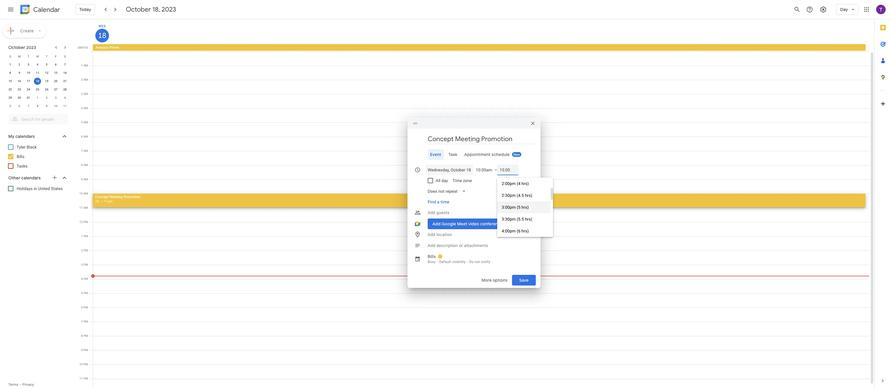 Task type: describe. For each thing, give the bounding box(es) containing it.
3:00pm
[[502, 205, 516, 210]]

or
[[459, 243, 463, 248]]

terms link
[[8, 383, 18, 387]]

time
[[441, 199, 450, 205]]

4 for 4 am
[[81, 107, 83, 110]]

4:00pm (6 hrs)
[[502, 229, 529, 234]]

tyler black
[[17, 145, 37, 150]]

2 t from the left
[[46, 55, 48, 58]]

11 pm
[[79, 378, 88, 381]]

amazon prime button
[[93, 44, 866, 51]]

27
[[54, 88, 57, 91]]

calendar element
[[19, 4, 60, 17]]

day button
[[837, 2, 858, 17]]

11 for 11 element
[[36, 71, 39, 75]]

16
[[18, 80, 21, 83]]

9 up 16
[[18, 71, 20, 75]]

november 5 element
[[7, 103, 14, 110]]

3 pm
[[81, 263, 88, 267]]

4:00pm
[[502, 229, 516, 234]]

gmt-05
[[78, 46, 88, 49]]

row containing 5
[[6, 102, 70, 111]]

– inside concept meeting promotion 10 – 11am
[[100, 200, 102, 204]]

row containing s
[[6, 52, 70, 61]]

10 for 10 am
[[79, 192, 83, 195]]

am for 3 am
[[83, 92, 88, 96]]

4 down w
[[37, 63, 38, 66]]

11 for 11 pm
[[79, 378, 83, 381]]

8 for november 8 element
[[37, 105, 38, 108]]

united
[[38, 187, 50, 191]]

8 for 8 pm
[[81, 335, 83, 338]]

add guests
[[428, 210, 449, 215]]

2 pm
[[81, 249, 88, 252]]

6 for 6 am
[[81, 135, 83, 138]]

am for 6 am
[[83, 135, 88, 138]]

calendar
[[33, 5, 60, 14]]

30 element
[[16, 94, 23, 102]]

27 element
[[52, 86, 59, 93]]

4 am
[[81, 107, 88, 110]]

5 for 5 pm
[[81, 292, 83, 295]]

states
[[51, 187, 63, 191]]

26
[[45, 88, 48, 91]]

do
[[469, 260, 474, 264]]

18, today element
[[34, 78, 41, 85]]

gmt-
[[78, 46, 85, 49]]

task
[[448, 152, 457, 157]]

tab list containing event
[[412, 149, 536, 160]]

2:00pm
[[502, 181, 516, 186]]

add for add guests
[[428, 210, 435, 215]]

2 am
[[81, 78, 88, 81]]

all day
[[436, 178, 448, 183]]

october 2023 grid
[[6, 52, 70, 111]]

bills inside the my calendars "list"
[[17, 154, 24, 159]]

24 element
[[25, 86, 32, 93]]

tasks
[[17, 164, 28, 169]]

am for 9 am
[[83, 178, 88, 181]]

november 2 element
[[43, 94, 50, 102]]

7 for the november 7 element
[[28, 105, 29, 108]]

row containing 1
[[6, 61, 70, 69]]

prime
[[110, 45, 119, 50]]

busy
[[428, 260, 436, 264]]

am for 11 am
[[83, 206, 88, 210]]

2:30pm (4.5 hrs) option
[[497, 190, 551, 202]]

6 for november 6 element
[[18, 105, 20, 108]]

time zone
[[453, 178, 472, 183]]

am for 8 am
[[83, 164, 88, 167]]

pm for 6 pm
[[83, 306, 88, 310]]

am for 7 am
[[83, 149, 88, 153]]

add for add description or attachments
[[428, 243, 435, 248]]

row containing 15
[[6, 77, 70, 86]]

Search for people text field
[[12, 114, 64, 125]]

2:00pm (4 hrs) option
[[497, 178, 551, 190]]

black
[[27, 145, 37, 150]]

End time text field
[[500, 166, 516, 174]]

22
[[9, 88, 12, 91]]

task button
[[446, 149, 460, 160]]

terms
[[8, 383, 18, 387]]

4 pm
[[81, 278, 88, 281]]

31 element
[[25, 94, 32, 102]]

my calendars list
[[1, 143, 74, 171]]

6 pm
[[81, 306, 88, 310]]

10 for 10 pm
[[79, 363, 83, 367]]

8 for 8 am
[[81, 164, 83, 167]]

wed
[[99, 24, 106, 28]]

23
[[18, 88, 21, 91]]

0 vertical spatial 2023
[[162, 5, 176, 14]]

new element
[[512, 152, 522, 157]]

05
[[85, 46, 88, 49]]

today button
[[75, 2, 95, 17]]

3 for november 3 element
[[55, 96, 57, 100]]

create
[[20, 28, 34, 34]]

wed 18
[[98, 24, 106, 40]]

(5.5
[[517, 217, 524, 222]]

1 t from the left
[[28, 55, 29, 58]]

pm for 3 pm
[[83, 263, 88, 267]]

25
[[36, 88, 39, 91]]

9 pm
[[81, 349, 88, 352]]

3 am
[[81, 92, 88, 96]]

november 11 element
[[61, 103, 69, 110]]

not
[[475, 260, 480, 264]]

november 6 element
[[16, 103, 23, 110]]

event button
[[428, 149, 444, 160]]

concept meeting promotion 10 – 11am
[[95, 195, 141, 204]]

october for october 2023
[[8, 45, 25, 50]]

privacy link
[[22, 383, 34, 387]]

2 for november 2 element
[[46, 96, 48, 100]]

attachments
[[464, 243, 488, 248]]

3 for 3 pm
[[81, 263, 83, 267]]

3:30pm (5.5 hrs) option
[[497, 213, 551, 225]]

28 element
[[61, 86, 69, 93]]

Start time text field
[[476, 166, 492, 174]]

hrs) for 2:30pm (4.5 hrs)
[[525, 193, 532, 198]]

9 for november 9 element
[[46, 105, 48, 108]]

add description or attachments
[[428, 243, 488, 248]]

terms – privacy
[[8, 383, 34, 387]]

3:00pm (5 hrs) option
[[497, 202, 551, 213]]

am for 4 am
[[83, 107, 88, 110]]

am for 10 am
[[83, 192, 88, 195]]

29
[[9, 96, 12, 100]]

1 pm
[[81, 235, 88, 238]]

hrs) for 3:30pm (5.5 hrs)
[[525, 217, 532, 222]]

october 18, 2023
[[126, 5, 176, 14]]

16 element
[[16, 78, 23, 85]]

calendar heading
[[32, 5, 60, 14]]

10 for 10 element
[[27, 71, 30, 75]]

time
[[453, 178, 462, 183]]

25 element
[[34, 86, 41, 93]]

1 horizontal spatial bills
[[428, 254, 436, 259]]

end time list box
[[497, 178, 553, 237]]

create button
[[2, 24, 46, 38]]

4 for 4 pm
[[81, 278, 83, 281]]

default visibility
[[439, 260, 466, 264]]

hrs) for 2:00pm (4 hrs)
[[522, 181, 529, 186]]

description
[[436, 243, 458, 248]]

tyler
[[17, 145, 26, 150]]

Start date text field
[[428, 166, 471, 174]]

pm for 10 pm
[[83, 363, 88, 367]]

11 am
[[79, 206, 88, 210]]

my calendars button
[[1, 132, 74, 141]]

november 9 element
[[43, 103, 50, 110]]

28
[[63, 88, 67, 91]]

my calendars
[[8, 134, 35, 139]]

6 down f
[[55, 63, 57, 66]]

15
[[9, 80, 12, 83]]

pm for 5 pm
[[83, 292, 88, 295]]

holidays in united states
[[17, 187, 63, 191]]

am for 2 am
[[83, 78, 88, 81]]

8 pm
[[81, 335, 88, 338]]

appointment
[[464, 152, 491, 157]]

30
[[18, 96, 21, 100]]

pm for 11 pm
[[83, 378, 88, 381]]

17
[[27, 80, 30, 83]]

3 for 3 am
[[81, 92, 83, 96]]

22 element
[[7, 86, 14, 93]]

Add title text field
[[428, 135, 536, 144]]

pm for 1 pm
[[83, 235, 88, 238]]



Task type: vqa. For each thing, say whether or not it's contained in the screenshot.


Task type: locate. For each thing, give the bounding box(es) containing it.
settings menu image
[[820, 6, 827, 13]]

2 am from the top
[[83, 78, 88, 81]]

19
[[45, 80, 48, 83]]

pm up 9 pm
[[83, 335, 88, 338]]

pm down "4 pm"
[[83, 292, 88, 295]]

13
[[54, 71, 57, 75]]

10 am
[[79, 192, 88, 195]]

10 element
[[25, 70, 32, 77]]

9 am
[[81, 178, 88, 181]]

1 for 1 pm
[[81, 235, 83, 238]]

8 am from the top
[[83, 164, 88, 167]]

10 pm
[[79, 363, 88, 367]]

november 4 element
[[61, 94, 69, 102]]

18 down 11 element
[[36, 80, 39, 83]]

4 am from the top
[[83, 107, 88, 110]]

18 inside wed 18
[[98, 31, 106, 40]]

day
[[840, 7, 848, 12]]

november 1 element
[[34, 94, 41, 102]]

1 down the 25 'element'
[[37, 96, 38, 100]]

None search field
[[0, 112, 74, 125]]

3
[[28, 63, 29, 66], [81, 92, 83, 96], [55, 96, 57, 100], [81, 263, 83, 267]]

7 pm from the top
[[83, 306, 88, 310]]

am down 2 am
[[83, 92, 88, 96]]

tab list
[[875, 19, 891, 373], [412, 149, 536, 160]]

0 horizontal spatial october
[[8, 45, 25, 50]]

amazon prime
[[96, 45, 119, 50]]

calendars
[[15, 134, 35, 139], [21, 176, 41, 181]]

1 vertical spatial october
[[8, 45, 25, 50]]

october for october 18, 2023
[[126, 5, 151, 14]]

10 up 11 pm
[[79, 363, 83, 367]]

in
[[34, 187, 37, 191]]

1 for 1 am
[[81, 64, 83, 67]]

4 pm from the top
[[83, 263, 88, 267]]

wednesday, october 18, today element
[[95, 29, 109, 42]]

pm down 8 pm
[[83, 349, 88, 352]]

november 3 element
[[52, 94, 59, 102]]

(6
[[517, 229, 521, 234]]

9 for 9 pm
[[81, 349, 83, 352]]

12 for 12
[[45, 71, 48, 75]]

2 up 3 am
[[81, 78, 83, 81]]

6 for 6 pm
[[81, 306, 83, 310]]

hrs) right (5
[[522, 205, 529, 210]]

promotion
[[124, 195, 141, 199]]

bills down tyler
[[17, 154, 24, 159]]

10 inside concept meeting promotion 10 – 11am
[[95, 200, 99, 204]]

1 vertical spatial add
[[428, 232, 435, 237]]

1 for november 1 'element'
[[37, 96, 38, 100]]

1 vertical spatial bills
[[428, 254, 436, 259]]

privacy
[[22, 383, 34, 387]]

12 down 11 am
[[79, 221, 83, 224]]

2 down 26 element
[[46, 96, 48, 100]]

amazon prime row
[[90, 44, 875, 51]]

10 for november 10 element
[[54, 105, 57, 108]]

pm for 12 pm
[[83, 221, 88, 224]]

pm down 9 pm
[[83, 363, 88, 367]]

am down 9 am
[[83, 192, 88, 195]]

calendars inside other calendars dropdown button
[[21, 176, 41, 181]]

15 element
[[7, 78, 14, 85]]

7 am from the top
[[83, 149, 88, 153]]

3 am from the top
[[83, 92, 88, 96]]

1 horizontal spatial tab list
[[875, 19, 891, 373]]

1 vertical spatial –
[[100, 200, 102, 204]]

calendars for other calendars
[[21, 176, 41, 181]]

14 element
[[61, 70, 69, 77]]

1 s from the left
[[9, 55, 11, 58]]

9 up 10 am
[[81, 178, 83, 181]]

find
[[428, 199, 436, 205]]

add left location
[[428, 232, 435, 237]]

visibility
[[452, 260, 466, 264]]

7 up 14
[[64, 63, 66, 66]]

row group
[[6, 61, 70, 111]]

19 element
[[43, 78, 50, 85]]

0 horizontal spatial 18
[[36, 80, 39, 83]]

11 am from the top
[[83, 206, 88, 210]]

am down 3 am
[[83, 107, 88, 110]]

4 for november 4 element on the top left of the page
[[64, 96, 66, 100]]

0 horizontal spatial t
[[28, 55, 29, 58]]

calendars up tyler black on the top left
[[15, 134, 35, 139]]

– right start time text field
[[495, 168, 497, 172]]

1 horizontal spatial 2023
[[162, 5, 176, 14]]

row containing 22
[[6, 86, 70, 94]]

(4
[[517, 181, 521, 186]]

hrs) right the (5.5
[[525, 217, 532, 222]]

18 down wed
[[98, 31, 106, 40]]

1 up 2 am
[[81, 64, 83, 67]]

new
[[514, 153, 520, 157]]

8 pm from the top
[[83, 321, 88, 324]]

0 vertical spatial –
[[495, 168, 497, 172]]

5 for the november 5 element
[[9, 105, 11, 108]]

0 horizontal spatial bills
[[17, 154, 24, 159]]

add other calendars image
[[52, 175, 58, 181]]

meeting
[[109, 195, 123, 199]]

2 vertical spatial –
[[19, 383, 22, 387]]

all
[[436, 178, 441, 183]]

7 for 7 am
[[81, 149, 83, 153]]

14
[[63, 71, 67, 75]]

am down 8 am
[[83, 178, 88, 181]]

9 pm from the top
[[83, 335, 88, 338]]

october left 18,
[[126, 5, 151, 14]]

7 am
[[81, 149, 88, 153]]

1 down '12 pm'
[[81, 235, 83, 238]]

6 up 7 pm at the bottom of page
[[81, 306, 83, 310]]

(5
[[517, 205, 521, 210]]

event
[[430, 152, 441, 157]]

11 up 18, today 'element'
[[36, 71, 39, 75]]

1 vertical spatial calendars
[[21, 176, 41, 181]]

1 inside 'element'
[[37, 96, 38, 100]]

default
[[439, 260, 451, 264]]

20
[[54, 80, 57, 83]]

row containing 29
[[6, 94, 70, 102]]

1 horizontal spatial october
[[126, 5, 151, 14]]

am up 9 am
[[83, 164, 88, 167]]

29 element
[[7, 94, 14, 102]]

am down 6 am
[[83, 149, 88, 153]]

november 10 element
[[52, 103, 59, 110]]

0 vertical spatial october
[[126, 5, 151, 14]]

12 up 19
[[45, 71, 48, 75]]

8 down november 1 'element'
[[37, 105, 38, 108]]

add guests button
[[425, 207, 536, 218]]

concept
[[95, 195, 109, 199]]

cell
[[91, 51, 870, 390]]

5 for 5 am
[[81, 121, 83, 124]]

6
[[55, 63, 57, 66], [18, 105, 20, 108], [81, 135, 83, 138], [81, 306, 83, 310]]

8 up 9 am
[[81, 164, 83, 167]]

6 down '30' element
[[18, 105, 20, 108]]

2 for 2 am
[[81, 78, 83, 81]]

m
[[18, 55, 21, 58]]

31
[[27, 96, 30, 100]]

1 horizontal spatial s
[[64, 55, 66, 58]]

3:30pm (5.5 hrs)
[[502, 217, 532, 222]]

main drawer image
[[7, 6, 14, 13]]

calendars inside my calendars dropdown button
[[15, 134, 35, 139]]

1 vertical spatial 12
[[79, 221, 83, 224]]

4 down 28 element
[[64, 96, 66, 100]]

am up 2 am
[[83, 64, 88, 67]]

7 for 7 pm
[[81, 321, 83, 324]]

1 vertical spatial 18
[[36, 80, 39, 83]]

2 for 2 pm
[[81, 249, 83, 252]]

1 add from the top
[[428, 210, 435, 215]]

11 down november 4 element on the top left of the page
[[63, 105, 67, 108]]

2023 down create
[[26, 45, 36, 50]]

row group containing 1
[[6, 61, 70, 111]]

hrs) right "(6"
[[522, 229, 529, 234]]

5 pm from the top
[[83, 278, 88, 281]]

12 inside the 18 grid
[[79, 221, 83, 224]]

7 pm
[[81, 321, 88, 324]]

10 am from the top
[[83, 192, 88, 195]]

add down the add location
[[428, 243, 435, 248]]

6 am from the top
[[83, 135, 88, 138]]

am down 1 am
[[83, 78, 88, 81]]

add for add location
[[428, 232, 435, 237]]

to element
[[495, 168, 497, 172]]

hrs) right (4
[[522, 181, 529, 186]]

cell inside the 18 grid
[[91, 51, 870, 390]]

1 vertical spatial 2023
[[26, 45, 36, 50]]

5 up 12 element in the top of the page
[[46, 63, 48, 66]]

9 up 10 pm
[[81, 349, 83, 352]]

s right f
[[64, 55, 66, 58]]

3 pm from the top
[[83, 249, 88, 252]]

1 up 15
[[9, 63, 11, 66]]

october 2023
[[8, 45, 36, 50]]

pm down 3 pm in the bottom left of the page
[[83, 278, 88, 281]]

3 up 10 element
[[28, 63, 29, 66]]

0 horizontal spatial s
[[9, 55, 11, 58]]

hrs) for 4:00pm (6 hrs)
[[522, 229, 529, 234]]

october up m
[[8, 45, 25, 50]]

t left f
[[46, 55, 48, 58]]

pm up "4 pm"
[[83, 263, 88, 267]]

add inside dropdown button
[[428, 210, 435, 215]]

1 pm from the top
[[83, 221, 88, 224]]

november 7 element
[[25, 103, 32, 110]]

am up 6 am
[[83, 121, 88, 124]]

12 for 12 pm
[[79, 221, 83, 224]]

pm down '1 pm'
[[83, 249, 88, 252]]

11 element
[[34, 70, 41, 77]]

10 up 17
[[27, 71, 30, 75]]

2 s from the left
[[64, 55, 66, 58]]

4:00pm (6 hrs) option
[[497, 225, 551, 237]]

am for 1 am
[[83, 64, 88, 67]]

pm up '1 pm'
[[83, 221, 88, 224]]

7 down 6 am
[[81, 149, 83, 153]]

13 element
[[52, 70, 59, 77]]

calendars up in on the left of page
[[21, 176, 41, 181]]

pm for 8 pm
[[83, 335, 88, 338]]

add down find
[[428, 210, 435, 215]]

9 down november 2 element
[[46, 105, 48, 108]]

0 vertical spatial bills
[[17, 154, 24, 159]]

11 for 11 am
[[79, 206, 83, 210]]

3 add from the top
[[428, 243, 435, 248]]

row containing concept meeting promotion
[[90, 51, 870, 390]]

pm for 2 pm
[[83, 249, 88, 252]]

find a time
[[428, 199, 450, 205]]

10 down november 3 element
[[54, 105, 57, 108]]

None field
[[425, 186, 471, 197]]

– down concept
[[100, 200, 102, 204]]

hrs) for 3:00pm (5 hrs)
[[522, 205, 529, 210]]

other
[[8, 176, 20, 181]]

2 pm from the top
[[83, 235, 88, 238]]

amazon
[[96, 45, 109, 50]]

2023 right 18,
[[162, 5, 176, 14]]

21 element
[[61, 78, 69, 85]]

pm for 7 pm
[[83, 321, 88, 324]]

10 down concept
[[95, 200, 99, 204]]

17 element
[[25, 78, 32, 85]]

zone
[[463, 178, 472, 183]]

23 element
[[16, 86, 23, 93]]

18 grid
[[76, 19, 875, 390]]

12 inside row
[[45, 71, 48, 75]]

6 pm from the top
[[83, 292, 88, 295]]

2:30pm
[[502, 193, 516, 198]]

row
[[90, 51, 870, 390], [6, 52, 70, 61], [6, 61, 70, 69], [6, 69, 70, 77], [6, 77, 70, 86], [6, 86, 70, 94], [6, 94, 70, 102], [6, 102, 70, 111]]

11 pm from the top
[[83, 363, 88, 367]]

5 down 29 'element'
[[9, 105, 11, 108]]

2 inside november 2 element
[[46, 96, 48, 100]]

1 horizontal spatial 12
[[79, 221, 83, 224]]

calendars for my calendars
[[15, 134, 35, 139]]

26 element
[[43, 86, 50, 93]]

4 down 3 pm in the bottom left of the page
[[81, 278, 83, 281]]

2 down m
[[18, 63, 20, 66]]

1
[[9, 63, 11, 66], [81, 64, 83, 67], [37, 96, 38, 100], [81, 235, 83, 238]]

s left m
[[9, 55, 11, 58]]

cell containing concept meeting promotion
[[91, 51, 870, 390]]

am up '12 pm'
[[83, 206, 88, 210]]

add
[[428, 210, 435, 215], [428, 232, 435, 237], [428, 243, 435, 248]]

21
[[63, 80, 67, 83]]

2 vertical spatial add
[[428, 243, 435, 248]]

6 down 5 am
[[81, 135, 83, 138]]

t
[[28, 55, 29, 58], [46, 55, 48, 58]]

0 horizontal spatial 2023
[[26, 45, 36, 50]]

find a time button
[[425, 197, 452, 207]]

7 down 31 element
[[28, 105, 29, 108]]

t left w
[[28, 55, 29, 58]]

8 up 15
[[9, 71, 11, 75]]

guests
[[436, 210, 449, 215]]

0 vertical spatial 18
[[98, 31, 106, 40]]

1 horizontal spatial –
[[100, 200, 102, 204]]

2:00pm (4 hrs)
[[502, 181, 529, 186]]

7 up 8 pm
[[81, 321, 83, 324]]

pm for 4 pm
[[83, 278, 88, 281]]

my
[[8, 134, 14, 139]]

18 inside 'element'
[[36, 80, 39, 83]]

0 vertical spatial 12
[[45, 71, 48, 75]]

0 vertical spatial add
[[428, 210, 435, 215]]

october
[[126, 5, 151, 14], [8, 45, 25, 50]]

11 for the november 11 element
[[63, 105, 67, 108]]

5 am
[[81, 121, 88, 124]]

5 up 6 am
[[81, 121, 83, 124]]

other calendars button
[[1, 173, 74, 183]]

0 horizontal spatial –
[[19, 383, 22, 387]]

2
[[18, 63, 20, 66], [81, 78, 83, 81], [46, 96, 48, 100], [81, 249, 83, 252]]

10 up 11 am
[[79, 192, 83, 195]]

3 down 2 am
[[81, 92, 83, 96]]

24
[[27, 88, 30, 91]]

11
[[36, 71, 39, 75], [63, 105, 67, 108], [79, 206, 83, 210], [79, 378, 83, 381]]

4 down 3 am
[[81, 107, 83, 110]]

pm for 9 pm
[[83, 349, 88, 352]]

1 am from the top
[[83, 64, 88, 67]]

12 element
[[43, 70, 50, 77]]

0 horizontal spatial tab list
[[412, 149, 536, 160]]

am for 5 am
[[83, 121, 88, 124]]

(4.5
[[517, 193, 524, 198]]

– right terms link
[[19, 383, 22, 387]]

8 am
[[81, 164, 88, 167]]

9 for 9 am
[[81, 178, 83, 181]]

hrs) right (4.5
[[525, 193, 532, 198]]

2 add from the top
[[428, 232, 435, 237]]

12 pm from the top
[[83, 378, 88, 381]]

2 horizontal spatial –
[[495, 168, 497, 172]]

5 am from the top
[[83, 121, 88, 124]]

pm up '2 pm'
[[83, 235, 88, 238]]

1 horizontal spatial t
[[46, 55, 48, 58]]

2 down '1 pm'
[[81, 249, 83, 252]]

holidays
[[17, 187, 33, 191]]

3 up "4 pm"
[[81, 263, 83, 267]]

–
[[495, 168, 497, 172], [100, 200, 102, 204], [19, 383, 22, 387]]

0 vertical spatial calendars
[[15, 134, 35, 139]]

9
[[18, 71, 20, 75], [46, 105, 48, 108], [81, 178, 83, 181], [81, 349, 83, 352]]

5
[[46, 63, 48, 66], [9, 105, 11, 108], [81, 121, 83, 124], [81, 292, 83, 295]]

pm up 8 pm
[[83, 321, 88, 324]]

5 pm
[[81, 292, 88, 295]]

pm down 10 pm
[[83, 378, 88, 381]]

8
[[9, 71, 11, 75], [37, 105, 38, 108], [81, 164, 83, 167], [81, 335, 83, 338]]

20 element
[[52, 78, 59, 85]]

8 up 9 pm
[[81, 335, 83, 338]]

3 down 27 element
[[55, 96, 57, 100]]

6 am
[[81, 135, 88, 138]]

9 am from the top
[[83, 178, 88, 181]]

november 8 element
[[34, 103, 41, 110]]

18 cell
[[33, 77, 42, 86]]

row containing 8
[[6, 69, 70, 77]]

am down 5 am
[[83, 135, 88, 138]]

a
[[437, 199, 440, 205]]

10 pm from the top
[[83, 349, 88, 352]]

11 down 10 pm
[[79, 378, 83, 381]]

11 down 10 am
[[79, 206, 83, 210]]

1 horizontal spatial 18
[[98, 31, 106, 40]]

5 down "4 pm"
[[81, 292, 83, 295]]

bills up busy at left bottom
[[428, 254, 436, 259]]

do not notify
[[469, 260, 490, 264]]

0 horizontal spatial 12
[[45, 71, 48, 75]]

18,
[[152, 5, 160, 14]]

pm up 7 pm at the bottom of page
[[83, 306, 88, 310]]



